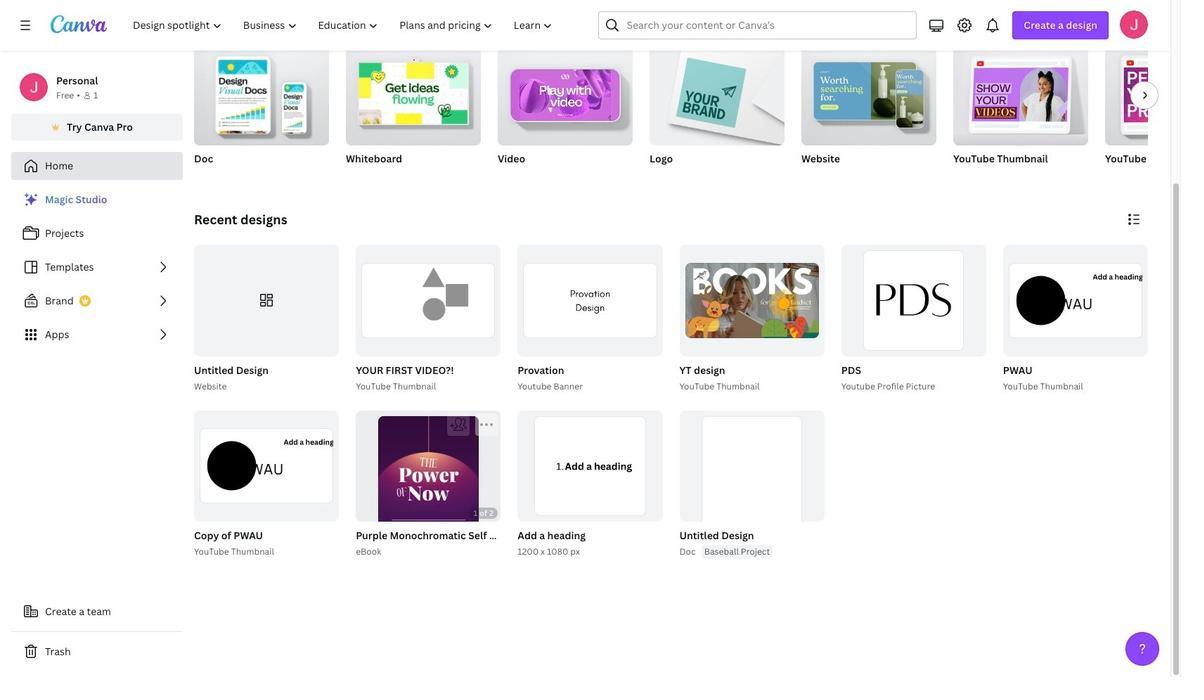 Task type: describe. For each thing, give the bounding box(es) containing it.
james peterson image
[[1120, 11, 1148, 39]]

top level navigation element
[[124, 11, 565, 39]]



Task type: locate. For each thing, give the bounding box(es) containing it.
Search search field
[[627, 12, 889, 39]]

group
[[194, 39, 329, 183], [194, 39, 329, 146], [346, 39, 481, 183], [346, 39, 481, 146], [498, 39, 633, 183], [498, 39, 633, 146], [650, 39, 785, 183], [650, 39, 785, 146], [801, 39, 936, 183], [801, 39, 936, 146], [953, 39, 1088, 183], [953, 39, 1088, 146], [1105, 44, 1181, 183], [1105, 44, 1181, 146], [191, 245, 339, 393], [353, 245, 501, 393], [515, 245, 663, 393], [518, 245, 663, 356], [677, 245, 824, 393], [680, 245, 824, 356], [839, 245, 986, 393], [841, 245, 986, 356], [1000, 245, 1148, 393], [1003, 245, 1148, 356], [191, 410, 339, 559], [353, 410, 569, 576], [356, 410, 501, 576], [515, 410, 663, 559], [518, 410, 663, 522], [677, 410, 824, 559], [680, 410, 824, 558]]

list
[[11, 186, 183, 349]]

None search field
[[599, 11, 917, 39]]



Task type: vqa. For each thing, say whether or not it's contained in the screenshot.
Multicolor Clouds Daily Class Agenda Template group
no



